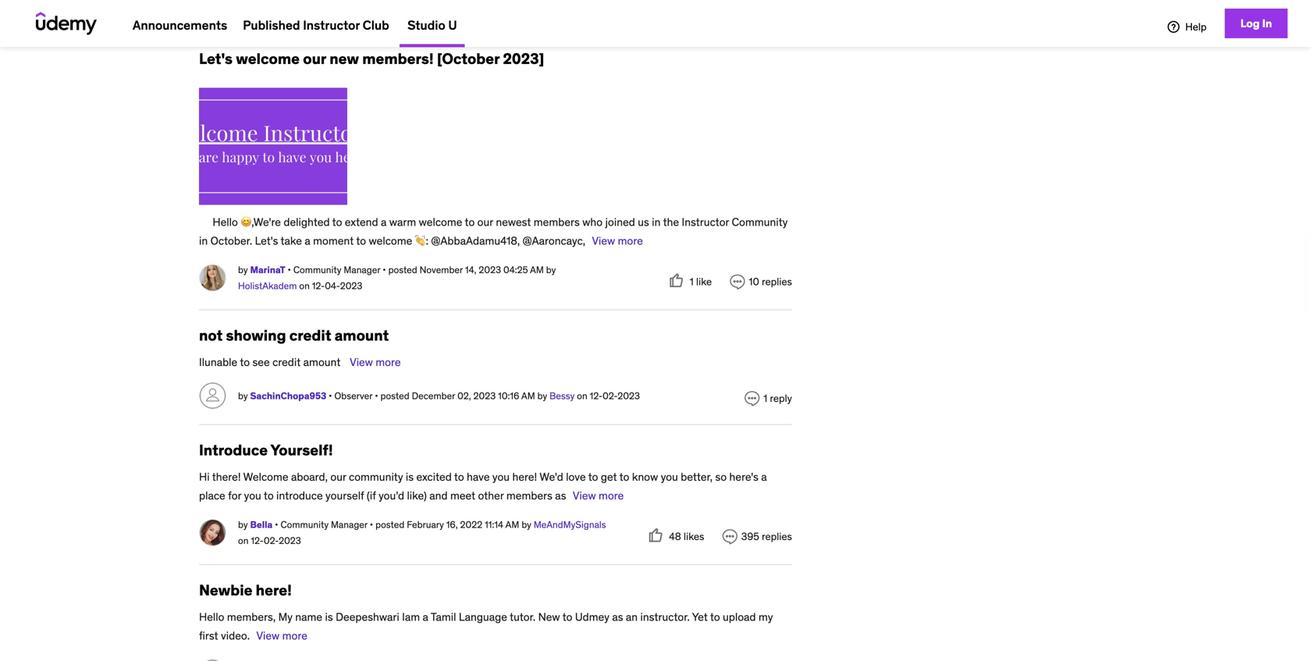 Task type: describe. For each thing, give the bounding box(es) containing it.
0 vertical spatial credit
[[289, 326, 331, 345]]

new
[[330, 49, 359, 68]]

here! inside hi there! welcome aboard, our community is excited to have you here! we'd love to get to know you better, so here's a place for you to introduce yourself (if you'd like) and meet other members as
[[512, 470, 537, 484]]

members,
[[227, 610, 276, 624]]

hello 😊,we're delighted to extend a warm welcome to our newest members who joined us in the instructor community in october. let's take a moment to welcome 👏: @abbaadamu418, @aaroncayc,
[[199, 215, 788, 248]]

upload
[[723, 610, 756, 624]]

to right new
[[563, 610, 573, 624]]

1 horizontal spatial you
[[492, 470, 510, 484]]

0 horizontal spatial our
[[303, 49, 326, 68]]

😊,we're
[[241, 215, 281, 229]]

2022
[[460, 519, 483, 531]]

a left the warm
[[381, 215, 387, 229]]

👏:
[[415, 234, 429, 248]]

us
[[638, 215, 649, 229]]

2023 inside by bella • community manager • posted february 16, 2022 11:14 am by meandmysignals on 12-02-2023
[[279, 535, 301, 547]]

new
[[538, 610, 560, 624]]

on for welcome
[[299, 280, 310, 292]]

posted for welcome
[[388, 264, 417, 276]]

like
[[696, 275, 712, 288]]

1 user avatar image from the top
[[199, 0, 226, 15]]

a right take
[[305, 234, 310, 248]]

more up by sachinchopa953 • observer • posted december 02, 2023 10:16 am by bessy on 12-02-2023
[[376, 355, 401, 369]]

reply
[[770, 392, 792, 405]]

love
[[566, 470, 586, 484]]

yourself!
[[271, 441, 333, 459]]

1 vertical spatial on
[[577, 390, 588, 402]]

have
[[467, 470, 490, 484]]

2023 right 14,
[[479, 264, 501, 276]]

meandmysignals
[[534, 519, 606, 531]]

view for here!
[[573, 489, 596, 503]]

log in link
[[1225, 9, 1288, 38]]

excited
[[416, 470, 452, 484]]

view up observer
[[350, 355, 373, 369]]

0 vertical spatial welcome
[[236, 49, 300, 68]]

help link
[[1166, 20, 1207, 33]]

delighted
[[284, 215, 330, 229]]

an
[[626, 610, 638, 624]]

sachinchopa953
[[250, 390, 326, 402]]

hi
[[199, 470, 210, 484]]

published
[[243, 17, 300, 33]]

manager for yourself!
[[331, 519, 368, 531]]

more for new
[[282, 629, 307, 643]]

iam
[[402, 610, 420, 624]]

02- inside by bella • community manager • posted february 16, 2022 11:14 am by meandmysignals on 12-02-2023
[[264, 535, 279, 547]]

replies for introduce yourself!
[[762, 530, 792, 543]]

1 vertical spatial 12-
[[590, 390, 603, 402]]

hello for 😊,we're
[[213, 215, 238, 229]]

meet
[[450, 489, 476, 503]]

so
[[715, 470, 727, 484]]

get
[[601, 470, 617, 484]]

my
[[278, 610, 293, 624]]

1 reply
[[764, 392, 792, 405]]

take
[[281, 234, 302, 248]]

user avatar image for let's
[[199, 264, 226, 291]]

am for introduce yourself!
[[506, 519, 519, 531]]

there!
[[212, 470, 241, 484]]

more for here!
[[599, 489, 624, 503]]

october.
[[210, 234, 252, 248]]

showing
[[226, 326, 286, 345]]

like)
[[407, 489, 427, 503]]

395
[[741, 530, 759, 543]]

to left see
[[240, 355, 250, 369]]

11:14
[[485, 519, 504, 531]]

know
[[632, 470, 658, 484]]

members inside hi there! welcome aboard, our community is excited to have you here! we'd love to get to know you better, so here's a place for you to introduce yourself (if you'd like) and meet other members as
[[507, 489, 553, 503]]

1 vertical spatial in
[[199, 234, 208, 248]]

posted for yourself!
[[376, 519, 405, 531]]

february
[[407, 519, 444, 531]]

1 vertical spatial amount
[[303, 355, 341, 369]]

we'd
[[540, 470, 563, 484]]

december
[[412, 390, 455, 402]]

manager for welcome
[[344, 264, 380, 276]]

04:25
[[503, 264, 528, 276]]

our inside hello 😊,we're delighted to extend a warm welcome to our newest members who joined us in the instructor community in october. let's take a moment to welcome 👏: @abbaadamu418, @aaroncayc,
[[477, 215, 493, 229]]

introduce yourself! link
[[199, 441, 333, 459]]

48
[[669, 530, 681, 543]]

user avatar image for introduce
[[199, 519, 226, 546]]

tamil
[[431, 610, 456, 624]]

in
[[1262, 16, 1272, 30]]

to right get
[[620, 470, 630, 484]]

moment
[[313, 234, 354, 248]]

let's inside hello 😊,we're delighted to extend a warm welcome to our newest members who joined us in the instructor community in october. let's take a moment to welcome 👏: @abbaadamu418, @aaroncayc,
[[255, 234, 278, 248]]

newest
[[496, 215, 531, 229]]

by bella • community manager • posted february 16, 2022 11:14 am by meandmysignals on 12-02-2023
[[238, 519, 606, 547]]

not
[[199, 326, 223, 345]]

view more link down the joined
[[588, 234, 643, 248]]

on for yourself!
[[238, 535, 249, 547]]

view more link for introduce yourself!
[[569, 489, 624, 503]]

to up @abbaadamu418,
[[465, 215, 475, 229]]

to up meet
[[454, 470, 464, 484]]

published instructor club
[[243, 17, 389, 33]]

aboard,
[[291, 470, 328, 484]]

place
[[199, 489, 225, 503]]

10 replies
[[749, 275, 792, 288]]

is inside "hello members, my name is deepeshwari iam a tamil language tutor. new to udmey as an instructor. yet to upload my first video."
[[325, 610, 333, 624]]

0 horizontal spatial here!
[[256, 581, 292, 600]]

better,
[[681, 470, 713, 484]]

introduce yourself!
[[199, 441, 333, 459]]

02,
[[457, 390, 471, 402]]

introduce
[[199, 441, 268, 459]]

a inside "hello members, my name is deepeshwari iam a tamil language tutor. new to udmey as an instructor. yet to upload my first video."
[[423, 610, 428, 624]]

2023 right bessy
[[618, 390, 640, 402]]

and
[[430, 489, 448, 503]]

0 vertical spatial let's
[[199, 49, 233, 68]]

1 for reply
[[764, 392, 768, 405]]

instructor inside hello 😊,we're delighted to extend a warm welcome to our newest members who joined us in the instructor community in october. let's take a moment to welcome 👏: @abbaadamu418, @aaroncayc,
[[682, 215, 729, 229]]

am for let's welcome our new members! [october 2023]
[[530, 264, 544, 276]]

first
[[199, 629, 218, 643]]

12- for welcome
[[312, 280, 325, 292]]

warm
[[389, 215, 416, 229]]

newbie here! link
[[199, 581, 292, 600]]

1 horizontal spatial in
[[652, 215, 661, 229]]

studio u link
[[400, 4, 465, 47]]

likes
[[684, 530, 705, 543]]

extend
[[345, 215, 378, 229]]

0 vertical spatial amount
[[335, 326, 389, 345]]

marinat
[[250, 264, 285, 276]]

0 horizontal spatial you
[[244, 489, 261, 503]]

view more for introduce yourself!
[[573, 489, 624, 503]]

1 vertical spatial posted
[[381, 390, 410, 402]]

ilunable to see credit amount view more
[[199, 355, 401, 369]]

as inside hi there! welcome aboard, our community is excited to have you here! we'd love to get to know you better, so here's a place for you to introduce yourself (if you'd like) and meet other members as
[[555, 489, 566, 503]]

name
[[295, 610, 322, 624]]

04-
[[325, 280, 340, 292]]

yourself
[[326, 489, 364, 503]]

by left bella link
[[238, 519, 248, 531]]

newbie
[[199, 581, 252, 600]]

bessy
[[550, 390, 575, 402]]

video.
[[221, 629, 250, 643]]



Task type: vqa. For each thing, say whether or not it's contained in the screenshot.
the name
yes



Task type: locate. For each thing, give the bounding box(es) containing it.
12- down bella link
[[251, 535, 264, 547]]

view for members
[[592, 234, 615, 248]]

0 vertical spatial instructor
[[303, 17, 360, 33]]

am right the 11:14 at the left bottom
[[506, 519, 519, 531]]

1 vertical spatial here!
[[256, 581, 292, 600]]

here's
[[730, 470, 759, 484]]

2023]
[[503, 49, 544, 68]]

2023 right "02,"
[[473, 390, 496, 402]]

02-
[[603, 390, 618, 402], [264, 535, 279, 547]]

on inside by marinat • community manager • posted november 14, 2023 04:25 am by holistakadem on 12-04-2023
[[299, 280, 310, 292]]

replies for let's welcome our new members! [october 2023]
[[762, 275, 792, 288]]

0 vertical spatial our
[[303, 49, 326, 68]]

the
[[663, 215, 679, 229]]

welcome up 👏:
[[419, 215, 462, 229]]

sachinchopa953 link
[[250, 390, 326, 402]]

on right bessy
[[577, 390, 588, 402]]

for
[[228, 489, 241, 503]]

1 horizontal spatial 1
[[764, 392, 768, 405]]

manager inside by marinat • community manager • posted november 14, 2023 04:25 am by holistakadem on 12-04-2023
[[344, 264, 380, 276]]

0 vertical spatial in
[[652, 215, 661, 229]]

1 left reply
[[764, 392, 768, 405]]

1 horizontal spatial is
[[406, 470, 414, 484]]

in right us
[[652, 215, 661, 229]]

2 horizontal spatial you
[[661, 470, 678, 484]]

1 vertical spatial 1
[[764, 392, 768, 405]]

1 vertical spatial our
[[477, 215, 493, 229]]

community
[[732, 215, 788, 229], [293, 264, 342, 276], [281, 519, 329, 531]]

1 vertical spatial hello
[[199, 610, 224, 624]]

0 horizontal spatial welcome
[[236, 49, 300, 68]]

community up 04-
[[293, 264, 342, 276]]

1 horizontal spatial on
[[299, 280, 310, 292]]

12- inside by bella • community manager • posted february 16, 2022 11:14 am by meandmysignals on 12-02-2023
[[251, 535, 264, 547]]

holistakadem link
[[238, 280, 297, 292]]

2 vertical spatial on
[[238, 535, 249, 547]]

observer
[[334, 390, 373, 402]]

members inside hello 😊,we're delighted to extend a warm welcome to our newest members who joined us in the instructor community in october. let's take a moment to welcome 👏: @abbaadamu418, @aaroncayc,
[[534, 215, 580, 229]]

02- down bella link
[[264, 535, 279, 547]]

log
[[1241, 16, 1260, 30]]

let's
[[199, 49, 233, 68], [255, 234, 278, 248]]

studio u
[[408, 17, 457, 33]]

12- inside by marinat • community manager • posted november 14, 2023 04:25 am by holistakadem on 12-04-2023
[[312, 280, 325, 292]]

november
[[420, 264, 463, 276]]

here! left we'd
[[512, 470, 537, 484]]

1 horizontal spatial here!
[[512, 470, 537, 484]]

published instructor club link
[[235, 4, 397, 47]]

community for let's welcome our new members! [october 2023]
[[293, 264, 342, 276]]

2 horizontal spatial welcome
[[419, 215, 462, 229]]

on left 04-
[[299, 280, 310, 292]]

a right here's
[[761, 470, 767, 484]]

to left get
[[588, 470, 598, 484]]

0 horizontal spatial 1
[[690, 275, 694, 288]]

1 vertical spatial welcome
[[419, 215, 462, 229]]

en welcome.png image
[[199, 88, 347, 205]]

marinat link
[[250, 264, 285, 276]]

395 replies
[[741, 530, 792, 543]]

1 vertical spatial let's
[[255, 234, 278, 248]]

user avatar image
[[199, 0, 226, 15], [199, 264, 226, 291], [199, 382, 226, 410], [199, 519, 226, 546]]

hello members, my name is deepeshwari iam a tamil language tutor. new to udmey as an instructor. yet to upload my first video.
[[199, 610, 773, 643]]

as left an
[[612, 610, 623, 624]]

am right the 04:25
[[530, 264, 544, 276]]

1 vertical spatial is
[[325, 610, 333, 624]]

1 vertical spatial credit
[[272, 355, 301, 369]]

is inside hi there! welcome aboard, our community is excited to have you here! we'd love to get to know you better, so here's a place for you to introduce yourself (if you'd like) and meet other members as
[[406, 470, 414, 484]]

community inside by bella • community manager • posted february 16, 2022 11:14 am by meandmysignals on 12-02-2023
[[281, 519, 329, 531]]

let's down the announcements link
[[199, 49, 233, 68]]

more
[[618, 234, 643, 248], [376, 355, 401, 369], [599, 489, 624, 503], [282, 629, 307, 643]]

0 vertical spatial am
[[530, 264, 544, 276]]

0 vertical spatial hello
[[213, 215, 238, 229]]

02- right bessy
[[603, 390, 618, 402]]

to down welcome
[[264, 489, 274, 503]]

replies right 10
[[762, 275, 792, 288]]

view more link down my
[[253, 629, 307, 643]]

by marinat • community manager • posted november 14, 2023 04:25 am by holistakadem on 12-04-2023
[[238, 264, 556, 292]]

to right yet
[[710, 610, 720, 624]]

0 vertical spatial 12-
[[312, 280, 325, 292]]

2023
[[479, 264, 501, 276], [340, 280, 363, 292], [473, 390, 496, 402], [618, 390, 640, 402], [279, 535, 301, 547]]

our left new
[[303, 49, 326, 68]]

deepeshwari
[[336, 610, 400, 624]]

posted left december
[[381, 390, 410, 402]]

user avatar image for not
[[199, 382, 226, 410]]

you'd
[[379, 489, 404, 503]]

my
[[759, 610, 773, 624]]

0 vertical spatial as
[[555, 489, 566, 503]]

view for new
[[256, 629, 280, 643]]

4 user avatar image from the top
[[199, 519, 226, 546]]

our
[[303, 49, 326, 68], [477, 215, 493, 229], [330, 470, 346, 484]]

manager inside by bella • community manager • posted february 16, 2022 11:14 am by meandmysignals on 12-02-2023
[[331, 519, 368, 531]]

2 vertical spatial posted
[[376, 519, 405, 531]]

on inside by bella • community manager • posted february 16, 2022 11:14 am by meandmysignals on 12-02-2023
[[238, 535, 249, 547]]

amount
[[335, 326, 389, 345], [303, 355, 341, 369]]

welcome down published
[[236, 49, 300, 68]]

12- down moment
[[312, 280, 325, 292]]

1 left like
[[690, 275, 694, 288]]

hello
[[213, 215, 238, 229], [199, 610, 224, 624]]

am inside by marinat • community manager • posted november 14, 2023 04:25 am by holistakadem on 12-04-2023
[[530, 264, 544, 276]]

hello inside hello 😊,we're delighted to extend a warm welcome to our newest members who joined us in the instructor community in october. let's take a moment to welcome 👏: @abbaadamu418, @aaroncayc,
[[213, 215, 238, 229]]

hi there! welcome aboard, our community is excited to have you here! we'd love to get to know you better, so here's a place for you to introduce yourself (if you'd like) and meet other members as
[[199, 470, 767, 503]]

instructor.
[[641, 610, 690, 624]]

meandmysignals link
[[534, 519, 606, 531]]

1 vertical spatial instructor
[[682, 215, 729, 229]]

1 vertical spatial am
[[521, 390, 535, 402]]

replies right 395
[[762, 530, 792, 543]]

view down love
[[573, 489, 596, 503]]

you up other
[[492, 470, 510, 484]]

manager down yourself
[[331, 519, 368, 531]]

1 vertical spatial members
[[507, 489, 553, 503]]

hello up first
[[199, 610, 224, 624]]

our up @abbaadamu418,
[[477, 215, 493, 229]]

1 like
[[690, 275, 712, 288]]

you
[[492, 470, 510, 484], [661, 470, 678, 484], [244, 489, 261, 503]]

let's down the 😊,we're
[[255, 234, 278, 248]]

members!
[[362, 49, 434, 68]]

posted inside by bella • community manager • posted february 16, 2022 11:14 am by meandmysignals on 12-02-2023
[[376, 519, 405, 531]]

let's welcome our new members! [october 2023]
[[199, 49, 544, 68]]

is right name
[[325, 610, 333, 624]]

hello inside "hello members, my name is deepeshwari iam a tamil language tutor. new to udmey as an instructor. yet to upload my first video."
[[199, 610, 224, 624]]

members up @aaroncayc,
[[534, 215, 580, 229]]

community up 10
[[732, 215, 788, 229]]

in left "october."
[[199, 234, 208, 248]]

2 horizontal spatial our
[[477, 215, 493, 229]]

by left sachinchopa953
[[238, 390, 248, 402]]

more down the joined
[[618, 234, 643, 248]]

view more down the joined
[[592, 234, 643, 248]]

udmey
[[575, 610, 610, 624]]

view more for newbie here!
[[256, 629, 307, 643]]

amount down not showing credit amount
[[303, 355, 341, 369]]

0 vertical spatial here!
[[512, 470, 537, 484]]

instructor right the the
[[682, 215, 729, 229]]

0 vertical spatial posted
[[388, 264, 417, 276]]

0 vertical spatial replies
[[762, 275, 792, 288]]

community for introduce yourself!
[[281, 519, 329, 531]]

to
[[332, 215, 342, 229], [465, 215, 475, 229], [356, 234, 366, 248], [240, 355, 250, 369], [454, 470, 464, 484], [588, 470, 598, 484], [620, 470, 630, 484], [264, 489, 274, 503], [563, 610, 573, 624], [710, 610, 720, 624]]

credit right see
[[272, 355, 301, 369]]

0 vertical spatial is
[[406, 470, 414, 484]]

community inside by marinat • community manager • posted november 14, 2023 04:25 am by holistakadem on 12-04-2023
[[293, 264, 342, 276]]

•
[[288, 264, 291, 276], [383, 264, 386, 276], [329, 390, 332, 402], [375, 390, 378, 402], [275, 519, 278, 531], [370, 519, 373, 531]]

as down we'd
[[555, 489, 566, 503]]

posted down 👏:
[[388, 264, 417, 276]]

user avatar image down "october."
[[199, 264, 226, 291]]

0 horizontal spatial on
[[238, 535, 249, 547]]

not showing credit amount link
[[199, 326, 389, 345]]

welcome down the warm
[[369, 234, 412, 248]]

view more link down get
[[569, 489, 624, 503]]

is
[[406, 470, 414, 484], [325, 610, 333, 624]]

2 vertical spatial 12-
[[251, 535, 264, 547]]

bella link
[[250, 519, 273, 531]]

our inside hi there! welcome aboard, our community is excited to have you here! we'd love to get to know you better, so here's a place for you to introduce yourself (if you'd like) and meet other members as
[[330, 470, 346, 484]]

who
[[582, 215, 603, 229]]

14,
[[465, 264, 477, 276]]

as inside "hello members, my name is deepeshwari iam a tamil language tutor. new to udmey as an instructor. yet to upload my first video."
[[612, 610, 623, 624]]

our up yourself
[[330, 470, 346, 484]]

1 vertical spatial as
[[612, 610, 623, 624]]

user avatar image down place
[[199, 519, 226, 546]]

you right know at the bottom of the page
[[661, 470, 678, 484]]

welcome
[[236, 49, 300, 68], [419, 215, 462, 229], [369, 234, 412, 248]]

view down members,
[[256, 629, 280, 643]]

a right iam in the bottom of the page
[[423, 610, 428, 624]]

0 horizontal spatial is
[[325, 610, 333, 624]]

members
[[534, 215, 580, 229], [507, 489, 553, 503]]

a inside hi there! welcome aboard, our community is excited to have you here! we'd love to get to know you better, so here's a place for you to introduce yourself (if you'd like) and meet other members as
[[761, 470, 767, 484]]

2 vertical spatial am
[[506, 519, 519, 531]]

holistakadem
[[238, 280, 297, 292]]

user avatar image up announcements
[[199, 0, 226, 15]]

3 user avatar image from the top
[[199, 382, 226, 410]]

newbie here!
[[199, 581, 292, 600]]

credit up ilunable to see credit amount view more
[[289, 326, 331, 345]]

1 horizontal spatial welcome
[[369, 234, 412, 248]]

posted inside by marinat • community manager • posted november 14, 2023 04:25 am by holistakadem on 12-04-2023
[[388, 264, 417, 276]]

2 user avatar image from the top
[[199, 264, 226, 291]]

ilunable
[[199, 355, 237, 369]]

instructor up new
[[303, 17, 360, 33]]

view more down get
[[573, 489, 624, 503]]

2 vertical spatial welcome
[[369, 234, 412, 248]]

1 vertical spatial view more
[[573, 489, 624, 503]]

0 vertical spatial 1
[[690, 275, 694, 288]]

other
[[478, 489, 504, 503]]

1 horizontal spatial 12-
[[312, 280, 325, 292]]

you right for
[[244, 489, 261, 503]]

1 horizontal spatial as
[[612, 610, 623, 624]]

am
[[530, 264, 544, 276], [521, 390, 535, 402], [506, 519, 519, 531]]

0 vertical spatial manager
[[344, 264, 380, 276]]

1
[[690, 275, 694, 288], [764, 392, 768, 405]]

view more link for newbie here!
[[253, 629, 307, 643]]

is up like)
[[406, 470, 414, 484]]

1 replies from the top
[[762, 275, 792, 288]]

0 vertical spatial 02-
[[603, 390, 618, 402]]

12- for yourself!
[[251, 535, 264, 547]]

u
[[448, 17, 457, 33]]

@abbaadamu418,
[[431, 234, 520, 248]]

48 likes
[[669, 530, 705, 543]]

view down the who
[[592, 234, 615, 248]]

amount down 04-
[[335, 326, 389, 345]]

1 vertical spatial 02-
[[264, 535, 279, 547]]

am inside by bella • community manager • posted february 16, 2022 11:14 am by meandmysignals on 12-02-2023
[[506, 519, 519, 531]]

0 horizontal spatial as
[[555, 489, 566, 503]]

on
[[299, 280, 310, 292], [577, 390, 588, 402], [238, 535, 249, 547]]

1 for like
[[690, 275, 694, 288]]

0 vertical spatial community
[[732, 215, 788, 229]]

16,
[[446, 519, 458, 531]]

by left "marinat"
[[238, 264, 248, 276]]

0 horizontal spatial let's
[[199, 49, 233, 68]]

to down the extend
[[356, 234, 366, 248]]

1 horizontal spatial let's
[[255, 234, 278, 248]]

to up moment
[[332, 215, 342, 229]]

1 horizontal spatial 02-
[[603, 390, 618, 402]]

community down introduce
[[281, 519, 329, 531]]

see
[[253, 355, 270, 369]]

2 horizontal spatial 12-
[[590, 390, 603, 402]]

0 horizontal spatial in
[[199, 234, 208, 248]]

members down we'd
[[507, 489, 553, 503]]

0 vertical spatial view more
[[592, 234, 643, 248]]

here! up my
[[256, 581, 292, 600]]

2023 down moment
[[340, 280, 363, 292]]

tutor.
[[510, 610, 536, 624]]

2 horizontal spatial on
[[577, 390, 588, 402]]

0 horizontal spatial 12-
[[251, 535, 264, 547]]

2 vertical spatial view more
[[256, 629, 307, 643]]

joined
[[605, 215, 635, 229]]

log in
[[1241, 16, 1272, 30]]

more down my
[[282, 629, 307, 643]]

manager
[[344, 264, 380, 276], [331, 519, 368, 531]]

0 vertical spatial members
[[534, 215, 580, 229]]

1 vertical spatial replies
[[762, 530, 792, 543]]

view more down my
[[256, 629, 307, 643]]

replies
[[762, 275, 792, 288], [762, 530, 792, 543]]

view more link for not showing credit amount
[[346, 355, 401, 369]]

by down @aaroncayc,
[[546, 264, 556, 276]]

1 vertical spatial manager
[[331, 519, 368, 531]]

posted down you'd
[[376, 519, 405, 531]]

as
[[555, 489, 566, 503], [612, 610, 623, 624]]

0 horizontal spatial instructor
[[303, 17, 360, 33]]

am right '10:16'
[[521, 390, 535, 402]]

hello for members,
[[199, 610, 224, 624]]

hello up "october."
[[213, 215, 238, 229]]

@aaroncayc,
[[523, 234, 586, 248]]

1 vertical spatial community
[[293, 264, 342, 276]]

posted
[[388, 264, 417, 276], [381, 390, 410, 402], [376, 519, 405, 531]]

0 vertical spatial on
[[299, 280, 310, 292]]

more for members
[[618, 234, 643, 248]]

in
[[652, 215, 661, 229], [199, 234, 208, 248]]

by right the 11:14 at the left bottom
[[522, 519, 532, 531]]

by left bessy
[[538, 390, 547, 402]]

on down for
[[238, 535, 249, 547]]

more down get
[[599, 489, 624, 503]]

help
[[1186, 20, 1207, 33]]

1 horizontal spatial instructor
[[682, 215, 729, 229]]

user avatar image down the ilunable
[[199, 382, 226, 410]]

0 horizontal spatial 02-
[[264, 535, 279, 547]]

2023 down introduce
[[279, 535, 301, 547]]

language
[[459, 610, 507, 624]]

community inside hello 😊,we're delighted to extend a warm welcome to our newest members who joined us in the instructor community in october. let's take a moment to welcome 👏: @abbaadamu418, @aaroncayc,
[[732, 215, 788, 229]]

2 vertical spatial our
[[330, 470, 346, 484]]

2 replies from the top
[[762, 530, 792, 543]]

2 vertical spatial community
[[281, 519, 329, 531]]

view more link up observer
[[346, 355, 401, 369]]

12- right bessy
[[590, 390, 603, 402]]

manager down moment
[[344, 264, 380, 276]]

1 horizontal spatial our
[[330, 470, 346, 484]]



